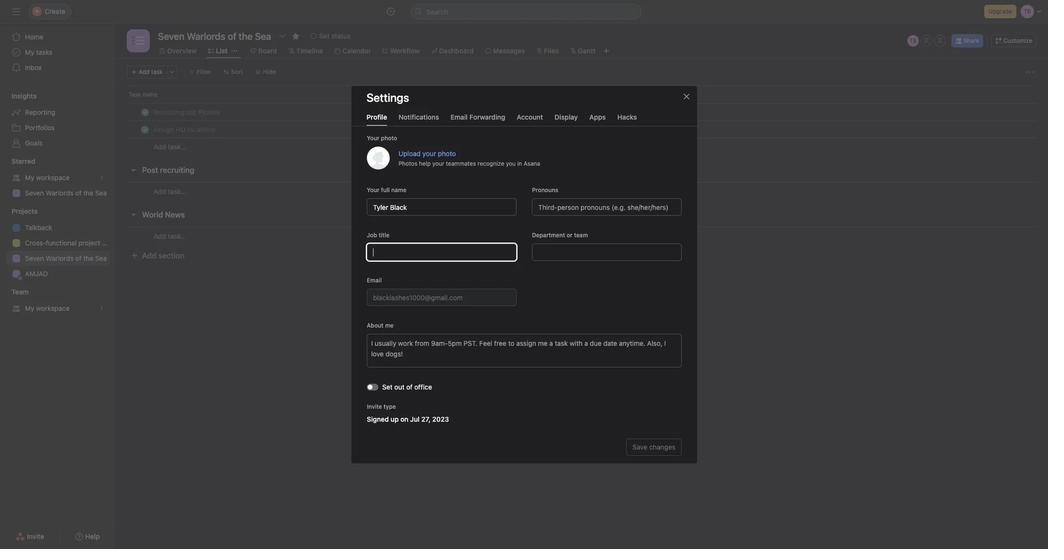 Task type: locate. For each thing, give the bounding box(es) containing it.
add for recruiting add task… button
[[154, 187, 166, 195]]

warlords for 1st seven warlords of the sea link from the bottom
[[46, 254, 73, 262]]

1 vertical spatial the
[[83, 254, 93, 262]]

2 workspace from the top
[[36, 304, 70, 312]]

0 horizontal spatial email
[[367, 277, 382, 284]]

1 vertical spatial seven warlords of the sea link
[[6, 251, 110, 266]]

team
[[574, 231, 588, 239]]

0 vertical spatial email
[[451, 113, 468, 121]]

name right task
[[143, 91, 158, 98]]

add task… button down assign hq locations text box
[[154, 142, 186, 152]]

1 add task… button from the top
[[154, 142, 186, 152]]

Third-person pronouns (e.g. she/her/hers) text field
[[532, 198, 682, 216]]

0 vertical spatial collapse task list for this section image
[[130, 166, 137, 174]]

collapse task list for this section image left world
[[130, 211, 137, 219]]

0 vertical spatial add task… row
[[115, 138, 1049, 156]]

assign hq locations cell
[[115, 121, 423, 138]]

2 my workspace from the top
[[25, 304, 70, 312]]

3 add task… from the top
[[154, 232, 186, 240]]

add task… button inside the header untitled section tree grid
[[154, 142, 186, 152]]

notifications button
[[399, 113, 439, 126]]

collapse task list for this section image
[[130, 166, 137, 174], [130, 211, 137, 219]]

the inside starred element
[[83, 189, 93, 197]]

of
[[75, 189, 82, 197], [75, 254, 82, 262], [406, 383, 413, 391]]

1 completed image from the top
[[139, 106, 151, 118]]

tb inside the header untitled section tree grid
[[429, 108, 437, 116]]

0 vertical spatial completed image
[[139, 106, 151, 118]]

projects element
[[0, 203, 115, 283]]

inbox link
[[6, 60, 110, 75]]

warlords up talkback link
[[46, 189, 73, 197]]

email for email forwarding
[[451, 113, 468, 121]]

2 your from the top
[[367, 186, 379, 193]]

0 vertical spatial seven warlords of the sea
[[25, 189, 107, 197]]

seven down cross-
[[25, 254, 44, 262]]

your
[[423, 149, 436, 157], [432, 160, 444, 167]]

0 vertical spatial your
[[367, 134, 379, 142]]

1 my from the top
[[25, 48, 34, 56]]

2 add task… button from the top
[[154, 186, 186, 197]]

invite inside invite type signed up on jul 27, 2023
[[367, 403, 382, 410]]

completed image down completed option
[[139, 124, 151, 135]]

2 add task… from the top
[[154, 187, 186, 195]]

2 vertical spatial add task…
[[154, 232, 186, 240]]

insights element
[[0, 87, 115, 153]]

completed image for recruiting top pirates text field
[[139, 106, 151, 118]]

2 vertical spatial my
[[25, 304, 34, 312]]

my for my workspace link inside starred element
[[25, 173, 34, 182]]

0 vertical spatial add task… button
[[154, 142, 186, 152]]

row containing tb
[[115, 103, 1049, 121]]

seven warlords of the sea up talkback link
[[25, 189, 107, 197]]

1 vertical spatial my workspace
[[25, 304, 70, 312]]

job
[[367, 231, 377, 239]]

task… up 'section'
[[168, 232, 186, 240]]

upload your photo photos help your teammates recognize you in asana
[[399, 149, 540, 167]]

0 horizontal spatial invite
[[27, 532, 44, 541]]

1 vertical spatial seven warlords of the sea
[[25, 254, 107, 262]]

1 horizontal spatial name
[[391, 186, 407, 193]]

3 add task… button from the top
[[154, 231, 186, 241]]

about me
[[367, 322, 394, 329]]

add task… row up team
[[115, 182, 1049, 200]]

completed image inside assign hq locations cell
[[139, 124, 151, 135]]

0 vertical spatial add task…
[[154, 143, 186, 151]]

2 vertical spatial task…
[[168, 232, 186, 240]]

seven warlords of the sea link down functional
[[6, 251, 110, 266]]

0 vertical spatial tb
[[910, 37, 917, 44]]

0 vertical spatial seven warlords of the sea link
[[6, 185, 110, 201]]

completed image up completed checkbox
[[139, 106, 151, 118]]

1 my workspace from the top
[[25, 173, 70, 182]]

my left "tasks" in the top of the page
[[25, 48, 34, 56]]

0 vertical spatial warlords
[[46, 189, 73, 197]]

collapse task list for this section image for world news
[[130, 211, 137, 219]]

2 seven from the top
[[25, 254, 44, 262]]

name right full
[[391, 186, 407, 193]]

add down post recruiting
[[154, 187, 166, 195]]

add for add task… button within the header untitled section tree grid
[[154, 143, 166, 151]]

global element
[[0, 24, 115, 81]]

photo
[[381, 134, 397, 142], [438, 149, 456, 157]]

hacks
[[618, 113, 637, 121]]

1 vertical spatial photo
[[438, 149, 456, 157]]

3 my from the top
[[25, 304, 34, 312]]

task
[[129, 91, 141, 98]]

sea inside 'projects' element
[[95, 254, 107, 262]]

1 vertical spatial your
[[367, 186, 379, 193]]

pronouns
[[532, 186, 559, 193]]

messages link
[[486, 46, 525, 56]]

1 workspace from the top
[[36, 173, 70, 182]]

header untitled section tree grid
[[115, 103, 1049, 156]]

1 collapse task list for this section image from the top
[[130, 166, 137, 174]]

email inside button
[[451, 113, 468, 121]]

my for my workspace link in the "teams" element
[[25, 304, 34, 312]]

invite inside button
[[27, 532, 44, 541]]

add inside the header untitled section tree grid
[[154, 143, 166, 151]]

about
[[367, 322, 384, 329]]

2 add task… row from the top
[[115, 182, 1049, 200]]

cross-functional project plan link
[[6, 235, 115, 251]]

1 sea from the top
[[95, 189, 107, 197]]

recognize
[[478, 160, 504, 167]]

1 vertical spatial warlords
[[46, 254, 73, 262]]

add left 'section'
[[142, 251, 157, 260]]

world news
[[142, 210, 185, 219]]

2 sea from the top
[[95, 254, 107, 262]]

your up help
[[423, 149, 436, 157]]

seven warlords of the sea inside starred element
[[25, 189, 107, 197]]

my workspace down team
[[25, 304, 70, 312]]

task… down assign hq locations text box
[[168, 143, 186, 151]]

0 vertical spatial name
[[143, 91, 158, 98]]

1 vertical spatial completed image
[[139, 124, 151, 135]]

1 your from the top
[[367, 134, 379, 142]]

workspace inside "teams" element
[[36, 304, 70, 312]]

2 vertical spatial add task… button
[[154, 231, 186, 241]]

2 warlords from the top
[[46, 254, 73, 262]]

home link
[[6, 29, 110, 45]]

photo down profile button
[[381, 134, 397, 142]]

2 task… from the top
[[168, 187, 186, 195]]

task… for news
[[168, 232, 186, 240]]

add task
[[139, 68, 163, 75]]

task… inside the header untitled section tree grid
[[168, 143, 186, 151]]

1 vertical spatial collapse task list for this section image
[[130, 211, 137, 219]]

2 collapse task list for this section image from the top
[[130, 211, 137, 219]]

warlords
[[46, 189, 73, 197], [46, 254, 73, 262]]

warlords inside starred element
[[46, 189, 73, 197]]

functional
[[46, 239, 77, 247]]

1 horizontal spatial email
[[451, 113, 468, 121]]

add task… for recruiting
[[154, 187, 186, 195]]

1 vertical spatial tb
[[429, 108, 437, 116]]

my workspace link down amjad link
[[6, 301, 110, 316]]

of down cross-functional project plan
[[75, 254, 82, 262]]

black
[[456, 108, 470, 116]]

2 the from the top
[[83, 254, 93, 262]]

messages
[[493, 47, 525, 55]]

3 add task… row from the top
[[115, 227, 1049, 245]]

job title
[[367, 231, 390, 239]]

add task… down assign hq locations text box
[[154, 143, 186, 151]]

sea inside starred element
[[95, 189, 107, 197]]

0 vertical spatial invite
[[367, 403, 382, 410]]

1 horizontal spatial invite
[[367, 403, 382, 410]]

add task… row down third-person pronouns (e.g. she/her/hers) text field
[[115, 227, 1049, 245]]

email forwarding button
[[451, 113, 506, 126]]

workspace down amjad link
[[36, 304, 70, 312]]

3 task… from the top
[[168, 232, 186, 240]]

seven inside starred element
[[25, 189, 44, 197]]

team
[[12, 288, 29, 296]]

add task… row down display button on the right top of page
[[115, 138, 1049, 156]]

add task… down post recruiting
[[154, 187, 186, 195]]

plan
[[102, 239, 115, 247]]

my
[[25, 48, 34, 56], [25, 173, 34, 182], [25, 304, 34, 312]]

1 horizontal spatial photo
[[438, 149, 456, 157]]

list image
[[133, 35, 144, 47]]

of inside 'projects' element
[[75, 254, 82, 262]]

title
[[379, 231, 390, 239]]

1 vertical spatial invite
[[27, 532, 44, 541]]

my workspace inside "teams" element
[[25, 304, 70, 312]]

team button
[[0, 287, 29, 297]]

photo up teammates
[[438, 149, 456, 157]]

task… down recruiting
[[168, 187, 186, 195]]

row
[[127, 103, 1037, 104], [115, 103, 1049, 121], [115, 121, 1049, 138]]

task name row
[[115, 86, 1049, 103]]

workspace down the goals link
[[36, 173, 70, 182]]

task
[[151, 68, 163, 75]]

email for email
[[367, 277, 382, 284]]

remove from starred image
[[292, 32, 300, 40]]

asana
[[524, 160, 540, 167]]

1 vertical spatial seven
[[25, 254, 44, 262]]

profile button
[[367, 113, 387, 126]]

seven up projects
[[25, 189, 44, 197]]

add inside button
[[142, 251, 157, 260]]

1 vertical spatial name
[[391, 186, 407, 193]]

up
[[391, 415, 399, 423]]

workspace inside starred element
[[36, 173, 70, 182]]

your left full
[[367, 186, 379, 193]]

1 vertical spatial sea
[[95, 254, 107, 262]]

1 vertical spatial your
[[432, 160, 444, 167]]

overview link
[[160, 46, 197, 56]]

1 task… from the top
[[168, 143, 186, 151]]

0 vertical spatial my
[[25, 48, 34, 56]]

1 vertical spatial my
[[25, 173, 34, 182]]

email
[[451, 113, 468, 121], [367, 277, 382, 284]]

my inside global "element"
[[25, 48, 34, 56]]

tb
[[910, 37, 917, 44], [429, 108, 437, 116]]

add task… up 'section'
[[154, 232, 186, 240]]

0 vertical spatial photo
[[381, 134, 397, 142]]

1 seven from the top
[[25, 189, 44, 197]]

0 vertical spatial my workspace
[[25, 173, 70, 182]]

my inside starred element
[[25, 173, 34, 182]]

0 vertical spatial workspace
[[36, 173, 70, 182]]

2 seven warlords of the sea from the top
[[25, 254, 107, 262]]

of for second seven warlords of the sea link from the bottom
[[75, 189, 82, 197]]

0 vertical spatial task…
[[168, 143, 186, 151]]

add task… button down post recruiting
[[154, 186, 186, 197]]

0 vertical spatial the
[[83, 189, 93, 197]]

1 vertical spatial add task…
[[154, 187, 186, 195]]

0 vertical spatial my workspace link
[[6, 170, 110, 185]]

0 vertical spatial sea
[[95, 189, 107, 197]]

my workspace down starred
[[25, 173, 70, 182]]

starred element
[[0, 153, 115, 203]]

dashboard link
[[432, 46, 474, 56]]

my inside "teams" element
[[25, 304, 34, 312]]

1 vertical spatial add task… button
[[154, 186, 186, 197]]

completed image
[[139, 106, 151, 118], [139, 124, 151, 135]]

1 vertical spatial email
[[367, 277, 382, 284]]

of right out
[[406, 383, 413, 391]]

your down profile button
[[367, 134, 379, 142]]

1 warlords from the top
[[46, 189, 73, 197]]

1 vertical spatial task…
[[168, 187, 186, 195]]

1 seven warlords of the sea from the top
[[25, 189, 107, 197]]

2 my from the top
[[25, 173, 34, 182]]

department
[[532, 231, 565, 239]]

None text field
[[156, 27, 274, 45], [367, 243, 517, 261], [532, 243, 682, 261], [156, 27, 274, 45], [367, 243, 517, 261], [532, 243, 682, 261]]

1 horizontal spatial tb
[[910, 37, 917, 44]]

tyler black
[[441, 108, 470, 116]]

on
[[401, 415, 408, 423]]

the down project
[[83, 254, 93, 262]]

amjad link
[[6, 266, 110, 282]]

the
[[83, 189, 93, 197], [83, 254, 93, 262]]

my down team
[[25, 304, 34, 312]]

warlords inside 'projects' element
[[46, 254, 73, 262]]

add task… for news
[[154, 232, 186, 240]]

add left task
[[139, 68, 150, 75]]

1 vertical spatial my workspace link
[[6, 301, 110, 316]]

seven warlords of the sea down cross-functional project plan
[[25, 254, 107, 262]]

seven warlords of the sea
[[25, 189, 107, 197], [25, 254, 107, 262]]

my down starred
[[25, 173, 34, 182]]

1 my workspace link from the top
[[6, 170, 110, 185]]

add task… button
[[154, 142, 186, 152], [154, 186, 186, 197], [154, 231, 186, 241]]

2 vertical spatial add task… row
[[115, 227, 1049, 245]]

1 vertical spatial workspace
[[36, 304, 70, 312]]

apps
[[590, 113, 606, 121]]

email forwarding
[[451, 113, 506, 121]]

of inside starred element
[[75, 189, 82, 197]]

1 vertical spatial add task… row
[[115, 182, 1049, 200]]

1 vertical spatial of
[[75, 254, 82, 262]]

files
[[545, 47, 559, 55]]

0 horizontal spatial name
[[143, 91, 158, 98]]

of up talkback link
[[75, 189, 82, 197]]

seven warlords of the sea inside 'projects' element
[[25, 254, 107, 262]]

my workspace
[[25, 173, 70, 182], [25, 304, 70, 312]]

add task… button up 'section'
[[154, 231, 186, 241]]

the up talkback link
[[83, 189, 93, 197]]

my tasks link
[[6, 45, 110, 60]]

my workspace inside starred element
[[25, 173, 70, 182]]

seven inside 'projects' element
[[25, 254, 44, 262]]

1 the from the top
[[83, 189, 93, 197]]

seven warlords of the sea link up talkback link
[[6, 185, 110, 201]]

my workspace link down the goals link
[[6, 170, 110, 185]]

0 vertical spatial seven
[[25, 189, 44, 197]]

collapse task list for this section image left post
[[130, 166, 137, 174]]

help
[[419, 160, 431, 167]]

task…
[[168, 143, 186, 151], [168, 187, 186, 195], [168, 232, 186, 240]]

2 my workspace link from the top
[[6, 301, 110, 316]]

sea
[[95, 189, 107, 197], [95, 254, 107, 262]]

0 horizontal spatial tb
[[429, 108, 437, 116]]

2023
[[432, 415, 449, 423]]

invite for invite
[[27, 532, 44, 541]]

0 vertical spatial of
[[75, 189, 82, 197]]

add up post recruiting button at the top left of the page
[[154, 143, 166, 151]]

your right help
[[432, 160, 444, 167]]

1 add task… from the top
[[154, 143, 186, 151]]

2 completed image from the top
[[139, 124, 151, 135]]

workspace
[[36, 173, 70, 182], [36, 304, 70, 312]]

in
[[517, 160, 522, 167]]

workspace for my workspace link in the "teams" element
[[36, 304, 70, 312]]

starred
[[12, 157, 35, 165]]

None text field
[[367, 198, 517, 216], [367, 289, 517, 306], [367, 198, 517, 216], [367, 289, 517, 306]]

add up add section button on the top left
[[154, 232, 166, 240]]

me
[[385, 322, 394, 329]]

add task… row
[[115, 138, 1049, 156], [115, 182, 1049, 200], [115, 227, 1049, 245]]

the inside 'projects' element
[[83, 254, 93, 262]]

warlords down cross-functional project plan link
[[46, 254, 73, 262]]

completed image inside recruiting top pirates cell
[[139, 106, 151, 118]]



Task type: vqa. For each thing, say whether or not it's contained in the screenshot.
the bottommost 'Goals'
no



Task type: describe. For each thing, give the bounding box(es) containing it.
add task… button for news
[[154, 231, 186, 241]]

save changes button
[[627, 438, 682, 456]]

my workspace for my workspace link inside starred element
[[25, 173, 70, 182]]

inbox
[[25, 63, 42, 72]]

settings
[[367, 91, 409, 104]]

teammates
[[446, 160, 476, 167]]

save changes
[[633, 443, 676, 451]]

completed image for assign hq locations text box
[[139, 124, 151, 135]]

notifications
[[399, 113, 439, 121]]

invite type signed up on jul 27, 2023
[[367, 403, 449, 423]]

display button
[[555, 113, 578, 126]]

1 seven warlords of the sea link from the top
[[6, 185, 110, 201]]

invite for invite type signed up on jul 27, 2023
[[367, 403, 382, 410]]

changes
[[649, 443, 676, 451]]

1 add task… row from the top
[[115, 138, 1049, 156]]

save
[[633, 443, 648, 451]]

tyler
[[441, 108, 454, 116]]

add for news add task… button
[[154, 232, 166, 240]]

collapse task list for this section image for post recruiting
[[130, 166, 137, 174]]

seven warlords of the sea for second seven warlords of the sea link from the bottom
[[25, 189, 107, 197]]

workspace for my workspace link inside starred element
[[36, 173, 70, 182]]

full
[[381, 186, 390, 193]]

world
[[142, 210, 163, 219]]

add task… inside the header untitled section tree grid
[[154, 143, 186, 151]]

tb inside button
[[910, 37, 917, 44]]

insights
[[12, 92, 37, 100]]

sea for 1st seven warlords of the sea link from the bottom
[[95, 254, 107, 262]]

workflow link
[[383, 46, 420, 56]]

your full name
[[367, 186, 407, 193]]

name inside row
[[143, 91, 158, 98]]

signed
[[367, 415, 389, 423]]

photo inside "upload your photo photos help your teammates recognize you in asana"
[[438, 149, 456, 157]]

upgrade button
[[985, 5, 1017, 18]]

post recruiting button
[[142, 161, 194, 179]]

share button
[[952, 34, 984, 48]]

tb button
[[908, 35, 920, 47]]

my for my tasks link
[[25, 48, 34, 56]]

seven warlords of the sea for 1st seven warlords of the sea link from the bottom
[[25, 254, 107, 262]]

my workspace for my workspace link in the "teams" element
[[25, 304, 70, 312]]

upload new photo image
[[367, 146, 390, 169]]

talkback
[[25, 223, 52, 232]]

your for settings
[[367, 134, 379, 142]]

timeline link
[[289, 46, 323, 56]]

Recruiting top Pirates text field
[[151, 107, 223, 117]]

my workspace link inside "teams" element
[[6, 301, 110, 316]]

talkback link
[[6, 220, 110, 235]]

list link
[[208, 46, 228, 56]]

gantt link
[[571, 46, 596, 56]]

profile
[[367, 113, 387, 121]]

my workspace link inside starred element
[[6, 170, 110, 185]]

overview
[[167, 47, 197, 55]]

Assign HQ locations text field
[[151, 125, 219, 134]]

invite button
[[9, 528, 51, 545]]

office
[[414, 383, 432, 391]]

dashboard
[[439, 47, 474, 55]]

projects
[[12, 207, 38, 215]]

seven for 1st seven warlords of the sea link from the bottom
[[25, 254, 44, 262]]

section
[[158, 251, 185, 260]]

of for 1st seven warlords of the sea link from the bottom
[[75, 254, 82, 262]]

calendar link
[[335, 46, 371, 56]]

post
[[142, 166, 158, 174]]

task… for recruiting
[[168, 187, 186, 195]]

gantt
[[578, 47, 596, 55]]

add task… row for world news
[[115, 227, 1049, 245]]

add task button
[[127, 65, 167, 79]]

your for your photo
[[367, 186, 379, 193]]

photos
[[399, 160, 418, 167]]

apps button
[[590, 113, 606, 126]]

the for 1st seven warlords of the sea link from the bottom
[[83, 254, 93, 262]]

forwarding
[[470, 113, 506, 121]]

home
[[25, 33, 43, 41]]

hide sidebar image
[[12, 8, 20, 15]]

2 vertical spatial of
[[406, 383, 413, 391]]

the for second seven warlords of the sea link from the bottom
[[83, 189, 93, 197]]

seven for second seven warlords of the sea link from the bottom
[[25, 189, 44, 197]]

0 vertical spatial your
[[423, 149, 436, 157]]

workflow
[[390, 47, 420, 55]]

sea for second seven warlords of the sea link from the bottom
[[95, 189, 107, 197]]

share
[[964, 37, 980, 44]]

amjad
[[25, 270, 48, 278]]

upload
[[399, 149, 421, 157]]

board link
[[251, 46, 277, 56]]

news
[[165, 210, 185, 219]]

close image
[[683, 92, 691, 100]]

recruiting top pirates cell
[[115, 103, 423, 121]]

add section button
[[127, 247, 189, 264]]

insights button
[[0, 91, 37, 101]]

0 horizontal spatial photo
[[381, 134, 397, 142]]

set out of office switch
[[367, 383, 378, 390]]

hacks button
[[618, 113, 637, 126]]

teams element
[[0, 283, 115, 318]]

display
[[555, 113, 578, 121]]

tasks
[[36, 48, 53, 56]]

projects button
[[0, 207, 38, 216]]

upload your photo button
[[399, 149, 456, 157]]

account
[[517, 113, 544, 121]]

cross-
[[25, 239, 46, 247]]

files link
[[537, 46, 559, 56]]

jul
[[410, 415, 420, 423]]

2 seven warlords of the sea link from the top
[[6, 251, 110, 266]]

set
[[382, 383, 393, 391]]

list
[[216, 47, 228, 55]]

out
[[394, 383, 405, 391]]

cross-functional project plan
[[25, 239, 115, 247]]

I usually work from 9am-5pm PST. Feel free to assign me a task with a due date anytime. Also, I love dogs! text field
[[367, 334, 682, 367]]

reporting
[[25, 108, 55, 116]]

goals
[[25, 139, 43, 147]]

add task… button for recruiting
[[154, 186, 186, 197]]

recruiting
[[160, 166, 194, 174]]

27,
[[421, 415, 431, 423]]

starred button
[[0, 157, 35, 166]]

Completed checkbox
[[139, 106, 151, 118]]

type
[[384, 403, 396, 410]]

Completed checkbox
[[139, 124, 151, 135]]

add inside button
[[139, 68, 150, 75]]

or
[[567, 231, 573, 239]]

add task… row for post recruiting
[[115, 182, 1049, 200]]

account button
[[517, 113, 544, 126]]

world news button
[[142, 206, 185, 223]]

warlords for second seven warlords of the sea link from the bottom
[[46, 189, 73, 197]]

my tasks
[[25, 48, 53, 56]]

your photo
[[367, 134, 397, 142]]

post recruiting
[[142, 166, 194, 174]]



